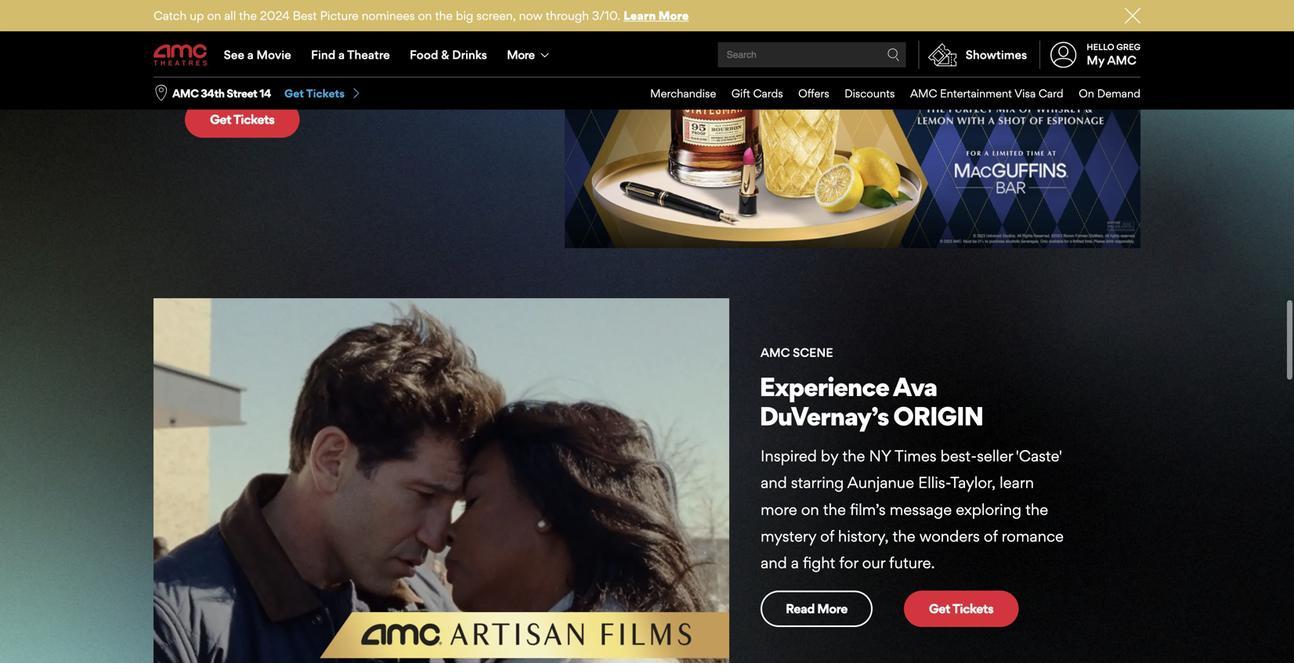Task type: vqa. For each thing, say whether or not it's contained in the screenshot.
menu to the bottom
yes



Task type: describe. For each thing, give the bounding box(es) containing it.
1 vertical spatial get tickets link
[[185, 102, 300, 138]]

the up romance
[[1026, 500, 1048, 519]]

read more link
[[761, 591, 873, 627]]

card
[[1039, 87, 1064, 100]]

find a theatre link
[[301, 33, 400, 77]]

2 vertical spatial get tickets
[[929, 601, 994, 617]]

&
[[441, 47, 449, 62]]

1 horizontal spatial get
[[284, 87, 304, 100]]

romance
[[1002, 527, 1064, 546]]

0 horizontal spatial on
[[207, 8, 221, 23]]

on inside inspired by the ny times best-seller 'caste' and starring aunjanue ellis-taylor, learn more on the film's message exploring the mystery of history, the wonders of romance and a fight for our future.
[[801, 500, 819, 519]]

message
[[890, 500, 952, 519]]

by
[[821, 447, 839, 466]]

amc entertainment visa card
[[910, 87, 1064, 100]]

for
[[839, 554, 858, 573]]

learn
[[624, 8, 656, 23]]

a for theatre
[[338, 47, 345, 62]]

find a theatre
[[311, 47, 390, 62]]

14
[[259, 87, 271, 100]]

amc 34th street 14 button
[[172, 86, 271, 101]]

the up future.
[[893, 527, 916, 546]]

ellis-
[[918, 474, 950, 492]]

the down the starring
[[823, 500, 846, 519]]

amc inside hello greg my amc
[[1107, 53, 1137, 67]]

nominees
[[362, 8, 415, 23]]

experience ava duvernay's origin
[[760, 371, 983, 432]]

find
[[311, 47, 335, 62]]

see a movie
[[224, 47, 291, 62]]

wonders
[[919, 527, 980, 546]]

big
[[456, 8, 473, 23]]

catch up on all the 2024 best picture nominees on the big screen, now through 3/10. learn more
[[154, 8, 689, 23]]

exploring
[[956, 500, 1022, 519]]

more inside button
[[507, 47, 535, 62]]

on
[[1079, 87, 1094, 100]]

tickets for the middle get tickets 'link'
[[233, 112, 274, 127]]

tickets for the top get tickets 'link'
[[306, 87, 345, 100]]

1 vertical spatial get tickets
[[210, 112, 274, 127]]

merchandise
[[650, 87, 716, 100]]

more
[[761, 500, 797, 519]]

history,
[[838, 527, 889, 546]]

duvernay's
[[760, 401, 889, 432]]

experience
[[760, 371, 889, 403]]

showtimes
[[966, 47, 1027, 62]]

greg
[[1117, 42, 1141, 52]]

search the AMC website text field
[[724, 49, 887, 61]]

mystery
[[761, 527, 816, 546]]

amc for amc scene
[[761, 345, 790, 360]]

offers link
[[783, 78, 829, 110]]

2 vertical spatial get tickets link
[[904, 591, 1019, 627]]

through
[[546, 8, 589, 23]]

street
[[227, 87, 257, 100]]

2 of from the left
[[984, 527, 998, 546]]

fight
[[803, 554, 835, 573]]

best-
[[941, 447, 977, 466]]

movie
[[256, 47, 291, 62]]

ava
[[893, 371, 937, 403]]

3/10.
[[592, 8, 621, 23]]

amc for amc 34th street 14
[[172, 87, 199, 100]]

0 horizontal spatial get
[[210, 112, 231, 127]]

2 vertical spatial get
[[929, 601, 950, 617]]

tickets for bottommost get tickets 'link'
[[952, 601, 994, 617]]

menu containing merchandise
[[635, 78, 1141, 110]]

amc 34th street 14
[[172, 87, 271, 100]]

gift cards link
[[716, 78, 783, 110]]

visa
[[1015, 87, 1036, 100]]

film's
[[850, 500, 886, 519]]

1 horizontal spatial on
[[418, 8, 432, 23]]



Task type: locate. For each thing, give the bounding box(es) containing it.
see
[[224, 47, 244, 62]]

menu
[[154, 33, 1141, 77], [635, 78, 1141, 110]]

get tickets link down future.
[[904, 591, 1019, 627]]

discounts link
[[829, 78, 895, 110]]

amc for amc entertainment visa card
[[910, 87, 937, 100]]

a inside inspired by the ny times best-seller 'caste' and starring aunjanue ellis-taylor, learn more on the film's message exploring the mystery of history, the wonders of romance and a fight for our future.
[[791, 554, 799, 573]]

learn
[[1000, 474, 1034, 492]]

get tickets link
[[284, 86, 362, 101], [185, 102, 300, 138], [904, 591, 1019, 627]]

hello greg my amc
[[1087, 42, 1141, 67]]

1 horizontal spatial more
[[659, 8, 689, 23]]

2 vertical spatial tickets
[[952, 601, 994, 617]]

discounts
[[845, 87, 895, 100]]

0 vertical spatial tickets
[[306, 87, 345, 100]]

future.
[[889, 554, 935, 573]]

0 vertical spatial menu
[[154, 33, 1141, 77]]

hello
[[1087, 42, 1115, 52]]

all
[[224, 8, 236, 23]]

origin
[[893, 401, 983, 432]]

amc left the scene
[[761, 345, 790, 360]]

0 horizontal spatial of
[[820, 527, 834, 546]]

2 vertical spatial more
[[817, 601, 848, 617]]

and
[[761, 474, 787, 492], [761, 554, 787, 573]]

0 vertical spatial get tickets link
[[284, 86, 362, 101]]

demand
[[1097, 87, 1141, 100]]

on down the starring
[[801, 500, 819, 519]]

screen,
[[477, 8, 516, 23]]

times
[[895, 447, 937, 466]]

aunjanue
[[847, 474, 914, 492]]

amc
[[1107, 53, 1137, 67], [910, 87, 937, 100], [172, 87, 199, 100], [761, 345, 790, 360]]

1 and from the top
[[761, 474, 787, 492]]

1 vertical spatial more
[[507, 47, 535, 62]]

on left all
[[207, 8, 221, 23]]

tickets down find
[[306, 87, 345, 100]]

scene
[[793, 345, 833, 360]]

1 vertical spatial tickets
[[233, 112, 274, 127]]

'caste'
[[1016, 447, 1062, 466]]

1 of from the left
[[820, 527, 834, 546]]

of
[[820, 527, 834, 546], [984, 527, 998, 546]]

get tickets
[[284, 87, 345, 100], [210, 112, 274, 127], [929, 601, 994, 617]]

our
[[862, 554, 885, 573]]

and up more
[[761, 474, 787, 492]]

entertainment
[[940, 87, 1012, 100]]

on demand link
[[1064, 78, 1141, 110]]

more right learn
[[659, 8, 689, 23]]

more down now
[[507, 47, 535, 62]]

2 horizontal spatial on
[[801, 500, 819, 519]]

food & drinks link
[[400, 33, 497, 77]]

2 horizontal spatial get
[[929, 601, 950, 617]]

2024
[[260, 8, 290, 23]]

a right see
[[247, 47, 254, 62]]

more button
[[497, 33, 563, 77]]

tickets
[[306, 87, 345, 100], [233, 112, 274, 127], [952, 601, 994, 617]]

amc down 'greg'
[[1107, 53, 1137, 67]]

get tickets down find
[[284, 87, 345, 100]]

get tickets link down 'street' on the left of the page
[[185, 102, 300, 138]]

showtimes image
[[920, 41, 966, 69]]

argylle drink image
[[565, 0, 1141, 248]]

read
[[786, 601, 815, 617]]

2 horizontal spatial get tickets
[[929, 601, 994, 617]]

0 vertical spatial and
[[761, 474, 787, 492]]

1 horizontal spatial get tickets
[[284, 87, 345, 100]]

submit search icon image
[[887, 49, 900, 61]]

menu down learn
[[154, 33, 1141, 77]]

more right read
[[817, 601, 848, 617]]

picture
[[320, 8, 359, 23]]

2 horizontal spatial more
[[817, 601, 848, 617]]

34th
[[201, 87, 224, 100]]

a for movie
[[247, 47, 254, 62]]

amc inside button
[[172, 87, 199, 100]]

the left big
[[435, 8, 453, 23]]

close this dialog image
[[1267, 633, 1282, 649]]

1 vertical spatial and
[[761, 554, 787, 573]]

gift cards
[[731, 87, 783, 100]]

on
[[207, 8, 221, 23], [418, 8, 432, 23], [801, 500, 819, 519]]

on demand
[[1079, 87, 1141, 100]]

0 horizontal spatial get tickets
[[210, 112, 274, 127]]

amc scene
[[761, 345, 833, 360]]

2 horizontal spatial a
[[791, 554, 799, 573]]

taylor,
[[950, 474, 996, 492]]

menu down submit search icon
[[635, 78, 1141, 110]]

1 vertical spatial menu
[[635, 78, 1141, 110]]

food
[[410, 47, 438, 62]]

inspired by the ny times best-seller 'caste' and starring aunjanue ellis-taylor, learn more on the film's message exploring the mystery of history, the wonders of romance and a fight for our future.
[[761, 447, 1064, 573]]

the
[[239, 8, 257, 23], [435, 8, 453, 23], [842, 447, 865, 466], [823, 500, 846, 519], [1026, 500, 1048, 519], [893, 527, 916, 546]]

0 horizontal spatial a
[[247, 47, 254, 62]]

theatre
[[347, 47, 390, 62]]

0 vertical spatial get
[[284, 87, 304, 100]]

dialog
[[0, 0, 1294, 664]]

user profile image
[[1042, 42, 1086, 68]]

a right find
[[338, 47, 345, 62]]

0 horizontal spatial tickets
[[233, 112, 274, 127]]

get tickets link down find
[[284, 86, 362, 101]]

amc logo image
[[154, 44, 208, 66], [154, 44, 208, 66]]

2 horizontal spatial tickets
[[952, 601, 994, 617]]

food & drinks
[[410, 47, 487, 62]]

get tickets down 'street' on the left of the page
[[210, 112, 274, 127]]

cards
[[753, 87, 783, 100]]

get down future.
[[929, 601, 950, 617]]

offers
[[798, 87, 829, 100]]

see a movie link
[[214, 33, 301, 77]]

of up the fight
[[820, 527, 834, 546]]

get down amc 34th street 14 button
[[210, 112, 231, 127]]

catch
[[154, 8, 187, 23]]

2 and from the top
[[761, 554, 787, 573]]

my
[[1087, 53, 1105, 67]]

best
[[293, 8, 317, 23]]

more
[[659, 8, 689, 23], [507, 47, 535, 62], [817, 601, 848, 617]]

amc down showtimes image on the top right
[[910, 87, 937, 100]]

merchandise link
[[635, 78, 716, 110]]

drinks
[[452, 47, 487, 62]]

menu containing more
[[154, 33, 1141, 77]]

origin blog image
[[154, 298, 729, 664]]

gift
[[731, 87, 750, 100]]

up
[[190, 8, 204, 23]]

read more
[[786, 601, 848, 617]]

the right all
[[239, 8, 257, 23]]

1 horizontal spatial of
[[984, 527, 998, 546]]

0 vertical spatial get tickets
[[284, 87, 345, 100]]

of down exploring
[[984, 527, 998, 546]]

1 horizontal spatial a
[[338, 47, 345, 62]]

get tickets down future.
[[929, 601, 994, 617]]

a
[[247, 47, 254, 62], [338, 47, 345, 62], [791, 554, 799, 573]]

and down mystery
[[761, 554, 787, 573]]

tickets down wonders
[[952, 601, 994, 617]]

0 vertical spatial more
[[659, 8, 689, 23]]

1 horizontal spatial tickets
[[306, 87, 345, 100]]

amc entertainment visa card link
[[895, 78, 1064, 110]]

the right by at the right
[[842, 447, 865, 466]]

showtimes link
[[919, 41, 1027, 69]]

starring
[[791, 474, 844, 492]]

go to my account page element
[[1040, 33, 1141, 77]]

0 horizontal spatial more
[[507, 47, 535, 62]]

get right 14
[[284, 87, 304, 100]]

ny
[[869, 447, 891, 466]]

learn more link
[[624, 8, 689, 23]]

seller
[[977, 447, 1013, 466]]

on right nominees
[[418, 8, 432, 23]]

now
[[519, 8, 543, 23]]

inspired
[[761, 447, 817, 466]]

1 vertical spatial get
[[210, 112, 231, 127]]

amc left 34th
[[172, 87, 199, 100]]

a left the fight
[[791, 554, 799, 573]]

tickets down 14
[[233, 112, 274, 127]]



